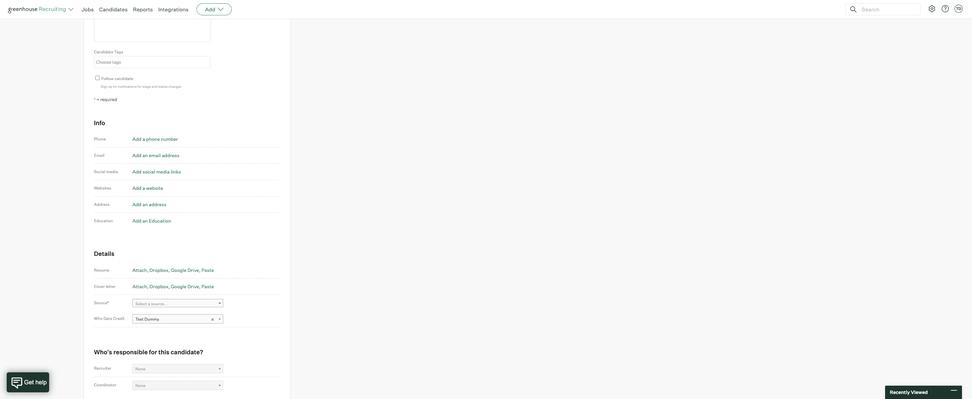 Task type: describe. For each thing, give the bounding box(es) containing it.
attach dropbox google drive paste for cover letter
[[132, 284, 214, 290]]

reports link
[[133, 6, 153, 13]]

attach for resume
[[132, 268, 147, 273]]

0 horizontal spatial media
[[106, 170, 118, 175]]

add a phone number
[[132, 137, 178, 142]]

integrations link
[[158, 6, 189, 13]]

add for add an email address
[[132, 153, 141, 159]]

drive for cover letter
[[188, 284, 199, 290]]

up
[[108, 85, 112, 89]]

an for education
[[142, 218, 148, 224]]

who's
[[94, 349, 112, 356]]

who gets credit
[[94, 317, 125, 322]]

add a phone number link
[[132, 137, 178, 142]]

add for add an address
[[132, 202, 141, 208]]

configure image
[[928, 5, 936, 13]]

a for source...
[[148, 302, 150, 307]]

google drive link for resume
[[171, 268, 201, 273]]

none for coordinator
[[135, 384, 145, 389]]

follow
[[101, 76, 114, 81]]

none link for coordinator
[[132, 381, 223, 391]]

social
[[142, 169, 155, 175]]

add an education link
[[132, 218, 171, 224]]

info
[[94, 119, 105, 127]]

add social media links
[[132, 169, 181, 175]]

social
[[94, 170, 105, 175]]

status
[[158, 85, 168, 89]]

recruiter
[[94, 366, 111, 371]]

add for add a website
[[132, 186, 141, 191]]

add a website
[[132, 186, 163, 191]]

source *
[[94, 301, 109, 306]]

number
[[161, 137, 178, 142]]

add an email address
[[132, 153, 179, 159]]

candidate
[[94, 49, 113, 54]]

add an email address link
[[132, 153, 179, 159]]

who's responsible for this candidate?
[[94, 349, 203, 356]]

resume
[[94, 268, 109, 273]]

attach for cover letter
[[132, 284, 147, 290]]

Notes text field
[[94, 0, 211, 42]]

website
[[146, 186, 163, 191]]

* = required
[[94, 97, 117, 102]]

follow candidate
[[101, 76, 133, 81]]

stage
[[142, 85, 151, 89]]

add button
[[197, 3, 232, 15]]

responsible
[[113, 349, 148, 356]]

attach link for cover letter
[[132, 284, 148, 290]]

add for add a phone number
[[132, 137, 141, 142]]

who
[[94, 317, 103, 322]]

cover
[[94, 284, 105, 289]]

required
[[100, 97, 117, 102]]

=
[[96, 97, 99, 102]]

candidates
[[99, 6, 128, 13]]

links
[[171, 169, 181, 175]]

select a source... link
[[132, 300, 223, 309]]

google for cover letter
[[171, 284, 186, 290]]

dropbox for resume
[[149, 268, 168, 273]]

an for email
[[142, 153, 148, 159]]

drive for resume
[[188, 268, 199, 273]]

this
[[158, 349, 169, 356]]

phone
[[94, 137, 106, 142]]

address
[[94, 202, 110, 207]]

* inside * = required
[[94, 97, 96, 102]]

for for responsible
[[149, 349, 157, 356]]

dropbox for cover letter
[[149, 284, 168, 290]]

add for add an education
[[132, 218, 141, 224]]

jobs link
[[82, 6, 94, 13]]

viewed
[[911, 390, 928, 396]]

candidate?
[[171, 349, 203, 356]]



Task type: locate. For each thing, give the bounding box(es) containing it.
1 google from the top
[[171, 268, 186, 273]]

1 vertical spatial none link
[[132, 381, 223, 391]]

* left =
[[94, 97, 96, 102]]

google drive link
[[171, 268, 201, 273], [171, 284, 201, 290]]

1 vertical spatial attach dropbox google drive paste
[[132, 284, 214, 290]]

1 paste from the top
[[201, 268, 214, 273]]

0 horizontal spatial education
[[94, 219, 113, 224]]

email
[[94, 153, 104, 158]]

address
[[162, 153, 179, 159], [149, 202, 166, 208]]

test dummy link
[[132, 315, 223, 325]]

google drive link for cover letter
[[171, 284, 201, 290]]

sign up for notifications for stage and status changes
[[101, 85, 181, 89]]

0 horizontal spatial for
[[113, 85, 117, 89]]

1 horizontal spatial media
[[156, 169, 170, 175]]

Search text field
[[860, 5, 914, 14]]

dummy
[[144, 317, 159, 322]]

reports
[[133, 6, 153, 13]]

paste link for cover letter
[[201, 284, 214, 290]]

and
[[152, 85, 157, 89]]

dropbox link for resume
[[149, 268, 170, 273]]

an down 'add an address' link
[[142, 218, 148, 224]]

2 dropbox from the top
[[149, 284, 168, 290]]

dropbox link
[[149, 268, 170, 273], [149, 284, 170, 290]]

0 vertical spatial a
[[142, 137, 145, 142]]

3 an from the top
[[142, 218, 148, 224]]

paste link for resume
[[201, 268, 214, 273]]

1 an from the top
[[142, 153, 148, 159]]

social media
[[94, 170, 118, 175]]

select a source...
[[135, 302, 168, 307]]

1 vertical spatial dropbox link
[[149, 284, 170, 290]]

address right email
[[162, 153, 179, 159]]

attach link
[[132, 268, 148, 273], [132, 284, 148, 290]]

candidates link
[[99, 6, 128, 13]]

a for website
[[142, 186, 145, 191]]

paste for cover letter
[[201, 284, 214, 290]]

2 google from the top
[[171, 284, 186, 290]]

1 attach dropbox google drive paste from the top
[[132, 268, 214, 273]]

1 vertical spatial attach link
[[132, 284, 148, 290]]

2 drive from the top
[[188, 284, 199, 290]]

a
[[142, 137, 145, 142], [142, 186, 145, 191], [148, 302, 150, 307]]

test
[[135, 317, 144, 322]]

0 vertical spatial attach dropbox google drive paste
[[132, 268, 214, 273]]

google for resume
[[171, 268, 186, 273]]

dropbox link for cover letter
[[149, 284, 170, 290]]

for right up
[[113, 85, 117, 89]]

2 vertical spatial an
[[142, 218, 148, 224]]

1 vertical spatial address
[[149, 202, 166, 208]]

credit
[[113, 317, 125, 322]]

add social media links link
[[132, 169, 181, 175]]

td button
[[953, 3, 964, 14]]

none link
[[132, 365, 223, 374], [132, 381, 223, 391]]

Follow candidate checkbox
[[95, 76, 100, 80]]

2 none from the top
[[135, 384, 145, 389]]

2 paste from the top
[[201, 284, 214, 290]]

1 vertical spatial drive
[[188, 284, 199, 290]]

integrations
[[158, 6, 189, 13]]

* up 'gets'
[[107, 301, 109, 306]]

add a website link
[[132, 186, 163, 191]]

dropbox
[[149, 268, 168, 273], [149, 284, 168, 290]]

1 horizontal spatial for
[[137, 85, 142, 89]]

websites
[[94, 186, 111, 191]]

1 vertical spatial a
[[142, 186, 145, 191]]

2 horizontal spatial for
[[149, 349, 157, 356]]

email
[[149, 153, 161, 159]]

1 horizontal spatial *
[[107, 301, 109, 306]]

0 vertical spatial address
[[162, 153, 179, 159]]

sign
[[101, 85, 108, 89]]

address down website
[[149, 202, 166, 208]]

none link for recruiter
[[132, 365, 223, 374]]

1 vertical spatial none
[[135, 384, 145, 389]]

paste for resume
[[201, 268, 214, 273]]

candidate tags
[[94, 49, 123, 54]]

changes
[[168, 85, 181, 89]]

1 none link from the top
[[132, 365, 223, 374]]

1 vertical spatial *
[[107, 301, 109, 306]]

0 vertical spatial an
[[142, 153, 148, 159]]

education
[[149, 218, 171, 224], [94, 219, 113, 224]]

0 vertical spatial none
[[135, 367, 145, 372]]

0 vertical spatial dropbox
[[149, 268, 168, 273]]

add for add
[[205, 6, 215, 13]]

attach link for resume
[[132, 268, 148, 273]]

add inside popup button
[[205, 6, 215, 13]]

2 none link from the top
[[132, 381, 223, 391]]

education down "address"
[[94, 219, 113, 224]]

add
[[205, 6, 215, 13], [132, 137, 141, 142], [132, 153, 141, 159], [132, 169, 141, 175], [132, 186, 141, 191], [132, 202, 141, 208], [132, 218, 141, 224]]

1 paste link from the top
[[201, 268, 214, 273]]

2 attach link from the top
[[132, 284, 148, 290]]

2 google drive link from the top
[[171, 284, 201, 290]]

details
[[94, 250, 114, 258]]

1 vertical spatial google drive link
[[171, 284, 201, 290]]

greenhouse recruiting image
[[8, 5, 68, 13]]

attach
[[132, 268, 147, 273], [132, 284, 147, 290]]

1 attach from the top
[[132, 268, 147, 273]]

0 vertical spatial google drive link
[[171, 268, 201, 273]]

0 vertical spatial google
[[171, 268, 186, 273]]

td
[[956, 6, 961, 11]]

paste link
[[201, 268, 214, 273], [201, 284, 214, 290]]

None text field
[[94, 57, 208, 68]]

recently
[[890, 390, 910, 396]]

2 dropbox link from the top
[[149, 284, 170, 290]]

2 vertical spatial a
[[148, 302, 150, 307]]

1 dropbox link from the top
[[149, 268, 170, 273]]

td button
[[955, 5, 963, 13]]

media
[[156, 169, 170, 175], [106, 170, 118, 175]]

source...
[[151, 302, 168, 307]]

1 none from the top
[[135, 367, 145, 372]]

1 vertical spatial paste link
[[201, 284, 214, 290]]

for left stage
[[137, 85, 142, 89]]

a right select
[[148, 302, 150, 307]]

none for recruiter
[[135, 367, 145, 372]]

1 vertical spatial an
[[142, 202, 148, 208]]

attach dropbox google drive paste
[[132, 268, 214, 273], [132, 284, 214, 290]]

0 vertical spatial dropbox link
[[149, 268, 170, 273]]

1 google drive link from the top
[[171, 268, 201, 273]]

notifications
[[118, 85, 137, 89]]

2 paste link from the top
[[201, 284, 214, 290]]

0 vertical spatial *
[[94, 97, 96, 102]]

1 horizontal spatial education
[[149, 218, 171, 224]]

add an address link
[[132, 202, 166, 208]]

1 attach link from the top
[[132, 268, 148, 273]]

0 vertical spatial paste
[[201, 268, 214, 273]]

phone
[[146, 137, 160, 142]]

2 an from the top
[[142, 202, 148, 208]]

an left email
[[142, 153, 148, 159]]

none
[[135, 367, 145, 372], [135, 384, 145, 389]]

test dummy
[[135, 317, 159, 322]]

coordinator
[[94, 383, 116, 388]]

0 vertical spatial attach link
[[132, 268, 148, 273]]

0 horizontal spatial *
[[94, 97, 96, 102]]

cover letter
[[94, 284, 116, 289]]

1 drive from the top
[[188, 268, 199, 273]]

gets
[[103, 317, 112, 322]]

candidate
[[114, 76, 133, 81]]

an
[[142, 153, 148, 159], [142, 202, 148, 208], [142, 218, 148, 224]]

a left phone
[[142, 137, 145, 142]]

education down 'add an address' link
[[149, 218, 171, 224]]

2 attach dropbox google drive paste from the top
[[132, 284, 214, 290]]

media left links
[[156, 169, 170, 175]]

for for up
[[113, 85, 117, 89]]

0 vertical spatial attach
[[132, 268, 147, 273]]

0 vertical spatial none link
[[132, 365, 223, 374]]

0 vertical spatial drive
[[188, 268, 199, 273]]

letter
[[106, 284, 116, 289]]

a for phone
[[142, 137, 145, 142]]

1 vertical spatial attach
[[132, 284, 147, 290]]

recently viewed
[[890, 390, 928, 396]]

tags
[[114, 49, 123, 54]]

google
[[171, 268, 186, 273], [171, 284, 186, 290]]

select
[[135, 302, 147, 307]]

2 attach from the top
[[132, 284, 147, 290]]

for
[[113, 85, 117, 89], [137, 85, 142, 89], [149, 349, 157, 356]]

1 dropbox from the top
[[149, 268, 168, 273]]

1 vertical spatial dropbox
[[149, 284, 168, 290]]

add an address
[[132, 202, 166, 208]]

for left this
[[149, 349, 157, 356]]

1 vertical spatial google
[[171, 284, 186, 290]]

add for add social media links
[[132, 169, 141, 175]]

0 vertical spatial paste link
[[201, 268, 214, 273]]

jobs
[[82, 6, 94, 13]]

source
[[94, 301, 107, 306]]

media right "social"
[[106, 170, 118, 175]]

add an education
[[132, 218, 171, 224]]

an down add a website link
[[142, 202, 148, 208]]

1 vertical spatial paste
[[201, 284, 214, 290]]

attach dropbox google drive paste for resume
[[132, 268, 214, 273]]

drive
[[188, 268, 199, 273], [188, 284, 199, 290]]

an for address
[[142, 202, 148, 208]]

a left website
[[142, 186, 145, 191]]



Task type: vqa. For each thing, say whether or not it's contained in the screenshot.
LINKEDIN PROFILE
no



